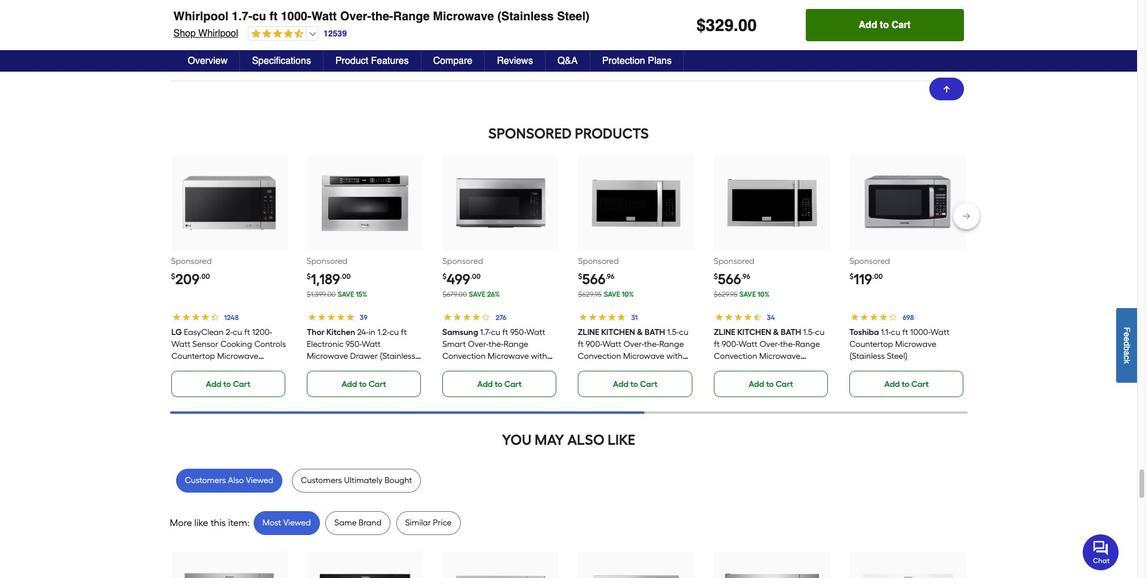 Task type: vqa. For each thing, say whether or not it's contained in the screenshot.


Task type: describe. For each thing, give the bounding box(es) containing it.
cooking inside "1.7-cu ft 950-watt smart over-the-range convection microwave with sensor cooking (fingerprint resistant stainless steel)"
[[471, 363, 503, 373]]

bath for 1.5-cu ft 900-watt over-the-range convection microwave with sensor cooking (stainless steel)
[[645, 327, 666, 337]]

community q & a
[[183, 6, 305, 23]]

1.5-cu ft 900-watt over-the-range convection microwave with sensor cooking (stainless steel)
[[578, 327, 689, 385]]

controls
[[254, 339, 286, 349]]

$ for 1.7-cu ft 950-watt smart over-the-range convection microwave with sensor cooking (fingerprint resistant stainless steel)
[[443, 272, 447, 281]]

products
[[575, 125, 649, 142]]

1 horizontal spatial viewed
[[283, 518, 311, 528]]

cu inside 1.1-cu ft 1000-watt countertop microwave (stainless steel)
[[892, 327, 901, 337]]

0 horizontal spatial protection plans
[[183, 54, 296, 70]]

$629.95 save 10% for 1.5-cu ft 900-watt over-the-range convection microwave with sensor cooking (stainless steel)
[[578, 290, 634, 298]]

a
[[1123, 351, 1132, 355]]

1.1-
[[881, 327, 892, 337]]

1,189 list item
[[307, 155, 424, 397]]

cart for 1.5-cu ft 900-watt over-the-range convection microwave (stainless steel)
[[776, 379, 794, 389]]

$ 1,189 .00
[[307, 270, 351, 288]]

steel) inside '24-in 1.2-cu ft electronic 950-watt microwave drawer (stainless steel)'
[[307, 363, 328, 373]]

kitchen for sensor
[[602, 327, 636, 337]]

sponsored for 1.7-cu ft 950-watt smart over-the-range convection microwave with sensor cooking (fingerprint resistant stainless steel)
[[443, 256, 483, 266]]

.00 for 1,189
[[340, 272, 351, 281]]

add inside button
[[859, 20, 878, 30]]

whirlpool 1.7-cu ft 1000-watt over-the-range microwave (stainless steel)
[[174, 10, 590, 23]]

chevron down image for community q & a
[[943, 9, 955, 21]]

over- inside "1.7-cu ft 950-watt smart over-the-range convection microwave with sensor cooking (fingerprint resistant stainless steel)"
[[468, 339, 489, 349]]

add to cart for easyclean 2-cu ft 1200- watt sensor cooking controls countertop microwave (stainless steel)
[[206, 379, 251, 389]]

brand
[[359, 518, 382, 528]]

10% for 1.5-cu ft 900-watt over-the-range convection microwave with sensor cooking (stainless steel)
[[622, 290, 634, 298]]

same
[[335, 518, 357, 528]]

$ for 1.1-cu ft 1000-watt countertop microwave (stainless steel)
[[850, 272, 854, 281]]

$ for 1.5-cu ft 900-watt over-the-range convection microwave with sensor cooking (stainless steel)
[[578, 272, 583, 281]]

lg easyclean 2-cu ft 1200-watt sensor cooking controls countertop microwave (stainless steel) image
[[183, 156, 276, 250]]

add to cart link for 1.7-cu ft 950-watt smart over-the-range convection microwave with sensor cooking (fingerprint resistant stainless steel)
[[443, 371, 557, 397]]

sponsored for 24-in 1.2-cu ft electronic 950-watt microwave drawer (stainless steel)
[[307, 256, 348, 266]]

15%
[[356, 290, 368, 298]]

frigidaire 1.8-cu ft 1000-watt over-the-range microwave (fingerprint resistant stainless steel) image
[[726, 552, 819, 578]]

950- inside '24-in 1.2-cu ft electronic 950-watt microwave drawer (stainless steel)'
[[346, 339, 362, 349]]

24-in 1.2-cu ft electronic 950-watt microwave drawer (stainless steel)
[[307, 327, 415, 373]]

cu inside 1.5-cu ft 900-watt over-the-range convection microwave with sensor cooking (stainless steel)
[[680, 327, 689, 337]]

ft inside the easyclean 2-cu ft 1200- watt sensor cooking controls countertop microwave (stainless steel)
[[244, 327, 250, 337]]

add for 1.5-cu ft 900-watt over-the-range convection microwave (stainless steel)
[[749, 379, 765, 389]]

range inside 1.5-cu ft 900-watt over-the-range convection microwave (stainless steel)
[[796, 339, 820, 349]]

price
[[433, 518, 452, 528]]

watt inside 1.5-cu ft 900-watt over-the-range convection microwave (stainless steel)
[[739, 339, 758, 349]]

cooking inside 1.5-cu ft 900-watt over-the-range convection microwave with sensor cooking (stainless steel)
[[606, 363, 638, 373]]

0 horizontal spatial also
[[228, 475, 244, 485]]

cooking inside the easyclean 2-cu ft 1200- watt sensor cooking controls countertop microwave (stainless steel)
[[220, 339, 252, 349]]

the- inside 1.5-cu ft 900-watt over-the-range convection microwave with sensor cooking (stainless steel)
[[645, 339, 660, 349]]

f
[[1123, 327, 1132, 332]]

1.7- inside "1.7-cu ft 950-watt smart over-the-range convection microwave with sensor cooking (fingerprint resistant stainless steel)"
[[480, 327, 491, 337]]

q&a button
[[546, 50, 591, 72]]

zline kitchen & bath for sensor
[[578, 327, 666, 337]]

$ 209 .00
[[171, 270, 210, 288]]

900- for 1.5-cu ft 900-watt over-the-range convection microwave with sensor cooking (stainless steel)
[[586, 339, 603, 349]]

more like this item :
[[170, 517, 250, 528]]

1.5-cu ft 900-watt over-the-range convection microwave (stainless steel)
[[714, 327, 825, 373]]

microwave inside 1.5-cu ft 900-watt over-the-range convection microwave (stainless steel)
[[760, 351, 801, 361]]

steel) inside the easyclean 2-cu ft 1200- watt sensor cooking controls countertop microwave (stainless steel)
[[209, 363, 229, 373]]

whirlpool 1.7-cu ft 1000-watt over-the-range microwave (white) image
[[862, 552, 955, 578]]

950- inside "1.7-cu ft 950-watt smart over-the-range convection microwave with sensor cooking (fingerprint resistant stainless steel)"
[[511, 327, 527, 337]]

:
[[247, 517, 250, 528]]

specifications button
[[240, 50, 324, 72]]

customers for customers also viewed
[[185, 475, 226, 485]]

watt inside the easyclean 2-cu ft 1200- watt sensor cooking controls countertop microwave (stainless steel)
[[171, 339, 190, 349]]

compare button
[[421, 50, 485, 72]]

(stainless inside the easyclean 2-cu ft 1200- watt sensor cooking controls countertop microwave (stainless steel)
[[171, 363, 207, 373]]

watt inside '24-in 1.2-cu ft electronic 950-watt microwave drawer (stainless steel)'
[[362, 339, 381, 349]]

kitchen for steel)
[[738, 327, 772, 337]]

same brand
[[335, 518, 382, 528]]

ultimately
[[344, 475, 383, 485]]

samsung
[[443, 327, 479, 337]]

0 horizontal spatial protection
[[183, 54, 254, 70]]

features
[[371, 56, 409, 66]]

q&a
[[558, 56, 578, 66]]

24-
[[357, 327, 369, 337]]

(stainless inside 1.5-cu ft 900-watt over-the-range convection microwave (stainless steel)
[[714, 363, 750, 373]]

with inside "1.7-cu ft 950-watt smart over-the-range convection microwave with sensor cooking (fingerprint resistant stainless steel)"
[[531, 351, 548, 361]]

add for easyclean 2-cu ft 1200- watt sensor cooking controls countertop microwave (stainless steel)
[[206, 379, 222, 389]]

thor
[[307, 327, 325, 337]]

.00 for 499
[[470, 272, 481, 281]]

.
[[734, 16, 739, 35]]

to inside button
[[880, 20, 889, 30]]

countertop inside the easyclean 2-cu ft 1200- watt sensor cooking controls countertop microwave (stainless steel)
[[171, 351, 215, 361]]

$629.95 for 1.5-cu ft 900-watt over-the-range convection microwave (stainless steel)
[[714, 290, 738, 298]]

toshiba 1.1-cu ft 1000-watt countertop microwave (stainless steel) image
[[862, 156, 955, 250]]

1.7-cu ft 950-watt smart over-the-range convection microwave with sensor cooking (fingerprint resistant stainless steel)
[[443, 327, 548, 385]]

cart inside button
[[892, 20, 911, 30]]

shop
[[174, 28, 196, 39]]

this
[[211, 517, 226, 528]]

microwave inside 1.1-cu ft 1000-watt countertop microwave (stainless steel)
[[896, 339, 937, 349]]

drawer
[[350, 351, 378, 361]]

$ 329 . 00
[[697, 16, 757, 35]]

thor kitchen
[[307, 327, 355, 337]]

the- inside "1.7-cu ft 950-watt smart over-the-range convection microwave with sensor cooking (fingerprint resistant stainless steel)"
[[489, 339, 504, 349]]

easyclean 2-cu ft 1200- watt sensor cooking controls countertop microwave (stainless steel)
[[171, 327, 286, 373]]

community
[[183, 6, 262, 23]]

1200-
[[252, 327, 272, 337]]

overview button
[[176, 50, 240, 72]]

cu inside '24-in 1.2-cu ft electronic 950-watt microwave drawer (stainless steel)'
[[390, 327, 399, 337]]

$629.95 save 10% for 1.5-cu ft 900-watt over-the-range convection microwave (stainless steel)
[[714, 290, 770, 298]]

item
[[228, 517, 247, 528]]

whirlpool 1.7-cu ft 1000-watt over-the-range microwave (fingerprint resistant stainless steel) image
[[183, 552, 276, 578]]

microwave inside '24-in 1.2-cu ft electronic 950-watt microwave drawer (stainless steel)'
[[307, 351, 348, 361]]

to for 24-in 1.2-cu ft electronic 950-watt microwave drawer (stainless steel)
[[359, 379, 367, 389]]

ft inside 1.5-cu ft 900-watt over-the-range convection microwave (stainless steel)
[[714, 339, 720, 349]]

499
[[447, 270, 470, 288]]

0 vertical spatial viewed
[[246, 475, 274, 485]]

.96 for 1.5-cu ft 900-watt over-the-range convection microwave with sensor cooking (stainless steel)
[[606, 272, 615, 281]]

0 horizontal spatial plans
[[258, 54, 296, 70]]

microwave inside "1.7-cu ft 950-watt smart over-the-range convection microwave with sensor cooking (fingerprint resistant stainless steel)"
[[488, 351, 529, 361]]

convection for 1.5-cu ft 900-watt over-the-range convection microwave (stainless steel)
[[714, 351, 758, 361]]

shop whirlpool
[[174, 28, 238, 39]]

customers for customers ultimately bought
[[301, 475, 342, 485]]

may
[[535, 431, 565, 448]]

southdeep products heading
[[170, 122, 968, 146]]

add to cart link for 24-in 1.2-cu ft electronic 950-watt microwave drawer (stainless steel)
[[307, 371, 421, 397]]

save for 1.7-cu ft 950-watt smart over-the-range convection microwave with sensor cooking (fingerprint resistant stainless steel)
[[469, 290, 486, 298]]

$ for easyclean 2-cu ft 1200- watt sensor cooking controls countertop microwave (stainless steel)
[[171, 272, 175, 281]]

electronic
[[307, 339, 344, 349]]

kitchen
[[327, 327, 355, 337]]

(fingerprint
[[505, 363, 548, 373]]

you may also like
[[502, 431, 636, 448]]

& inside button
[[281, 6, 291, 23]]

zline kitchen & bath 1.5-cu ft 900-watt over-the-range convection microwave with sensor cooking (stainless steel) image
[[590, 156, 683, 250]]

samsung 1.7-cu ft 950-watt smart over-the-range convection microwave with sensor cooking (fingerprint resistant stainless steel) image
[[454, 156, 548, 250]]

community q & a button
[[170, 0, 968, 34]]

f e e d b a c k
[[1123, 327, 1132, 364]]

cu inside "1.7-cu ft 950-watt smart over-the-range convection microwave with sensor cooking (fingerprint resistant stainless steel)"
[[491, 327, 501, 337]]

2 e from the top
[[1123, 337, 1132, 341]]

reviews
[[497, 56, 533, 66]]

toshiba
[[850, 327, 880, 337]]

add to cart link for 1.5-cu ft 900-watt over-the-range convection microwave (stainless steel)
[[714, 371, 828, 397]]

$679.00
[[443, 290, 467, 298]]

lg
[[171, 327, 182, 337]]

easyclean
[[184, 327, 224, 337]]

like
[[194, 517, 208, 528]]

over- inside 1.5-cu ft 900-watt over-the-range convection microwave with sensor cooking (stainless steel)
[[624, 339, 645, 349]]

d
[[1123, 341, 1132, 346]]

$ for 1.5-cu ft 900-watt over-the-range convection microwave (stainless steel)
[[714, 272, 718, 281]]

like
[[608, 431, 636, 448]]

sensor inside 1.5-cu ft 900-watt over-the-range convection microwave with sensor cooking (stainless steel)
[[578, 363, 604, 373]]

ge 1.6-cu ft 1000-watt over-the-range microwave (stainless steel) image
[[454, 552, 548, 578]]

chevron down image for protection plans
[[943, 56, 955, 68]]

1000- inside 1.1-cu ft 1000-watt countertop microwave (stainless steel)
[[911, 327, 931, 337]]

(stainless inside 1.5-cu ft 900-watt over-the-range convection microwave with sensor cooking (stainless steel)
[[640, 363, 676, 373]]

.96 for 1.5-cu ft 900-watt over-the-range convection microwave (stainless steel)
[[742, 272, 751, 281]]

whirlpool 1.7-cu ft 1000-watt over-the-range microwave (black) image
[[319, 552, 412, 578]]

product features
[[336, 56, 409, 66]]

1.2-
[[378, 327, 390, 337]]

add to cart for 1.7-cu ft 950-watt smart over-the-range convection microwave with sensor cooking (fingerprint resistant stainless steel)
[[478, 379, 522, 389]]

steel) inside 1.5-cu ft 900-watt over-the-range convection microwave (stainless steel)
[[752, 363, 773, 373]]

26%
[[487, 290, 500, 298]]

b
[[1123, 346, 1132, 351]]

similar
[[405, 518, 431, 528]]

to for 1.1-cu ft 1000-watt countertop microwave (stainless steel)
[[902, 379, 910, 389]]

119
[[854, 270, 873, 288]]

12539
[[324, 28, 347, 38]]

over- inside 1.5-cu ft 900-watt over-the-range convection microwave (stainless steel)
[[760, 339, 781, 349]]

countertop inside 1.1-cu ft 1000-watt countertop microwave (stainless steel)
[[850, 339, 894, 349]]

$ 499 .00
[[443, 270, 481, 288]]

1.1-cu ft 1000-watt countertop microwave (stainless steel)
[[850, 327, 950, 361]]

1 horizontal spatial protection
[[602, 56, 646, 66]]

add to cart inside button
[[859, 20, 911, 30]]

add for 1.7-cu ft 950-watt smart over-the-range convection microwave with sensor cooking (fingerprint resistant stainless steel)
[[478, 379, 493, 389]]

steel) inside 1.5-cu ft 900-watt over-the-range convection microwave with sensor cooking (stainless steel)
[[578, 375, 599, 385]]

to for 1.5-cu ft 900-watt over-the-range convection microwave with sensor cooking (stainless steel)
[[631, 379, 639, 389]]



Task type: locate. For each thing, give the bounding box(es) containing it.
ft inside 1.1-cu ft 1000-watt countertop microwave (stainless steel)
[[903, 327, 909, 337]]

00
[[739, 16, 757, 35]]

0 horizontal spatial 900-
[[586, 339, 603, 349]]

sponsored inside the 499 list item
[[443, 256, 483, 266]]

0 vertical spatial 1.7-
[[232, 10, 252, 23]]

0 horizontal spatial &
[[281, 6, 291, 23]]

ft inside '24-in 1.2-cu ft electronic 950-watt microwave drawer (stainless steel)'
[[401, 327, 407, 337]]

most viewed
[[263, 518, 311, 528]]

0 horizontal spatial .96
[[606, 272, 615, 281]]

2 convection from the left
[[578, 351, 622, 361]]

chat invite button image
[[1083, 534, 1120, 570]]

also up item
[[228, 475, 244, 485]]

sponsored inside "southdeep products" heading
[[489, 125, 572, 142]]

zline kitchen & bath
[[578, 327, 666, 337], [714, 327, 802, 337]]

kitchen
[[602, 327, 636, 337], [738, 327, 772, 337]]

$
[[697, 16, 706, 35], [171, 272, 175, 281], [307, 272, 311, 281], [443, 272, 447, 281], [578, 272, 583, 281], [714, 272, 718, 281], [850, 272, 854, 281]]

with
[[531, 351, 548, 361], [667, 351, 683, 361]]

$ 566 .96
[[578, 270, 615, 288], [714, 270, 751, 288]]

steel) inside 1.1-cu ft 1000-watt countertop microwave (stainless steel)
[[887, 351, 908, 361]]

0 vertical spatial also
[[568, 431, 605, 448]]

add to cart for 1.1-cu ft 1000-watt countertop microwave (stainless steel)
[[885, 379, 929, 389]]

0 horizontal spatial kitchen
[[602, 327, 636, 337]]

cart for 1.1-cu ft 1000-watt countertop microwave (stainless steel)
[[912, 379, 929, 389]]

1 horizontal spatial customers
[[301, 475, 342, 485]]

1 .00 from the left
[[200, 272, 210, 281]]

$ 566 .96 for 1.5-cu ft 900-watt over-the-range convection microwave with sensor cooking (stainless steel)
[[578, 270, 615, 288]]

cart for 1.5-cu ft 900-watt over-the-range convection microwave with sensor cooking (stainless steel)
[[640, 379, 658, 389]]

1 vertical spatial whirlpool
[[198, 28, 238, 39]]

0 horizontal spatial 1.5-
[[668, 327, 680, 337]]

add to cart for 1.5-cu ft 900-watt over-the-range convection microwave with sensor cooking (stainless steel)
[[613, 379, 658, 389]]

$1,399.00
[[307, 290, 336, 298]]

sponsored inside 209 list item
[[171, 256, 212, 266]]

cu
[[252, 10, 266, 23], [233, 327, 242, 337], [390, 327, 399, 337], [491, 327, 501, 337], [680, 327, 689, 337], [816, 327, 825, 337], [892, 327, 901, 337]]

cart inside 119 list item
[[912, 379, 929, 389]]

4 save from the left
[[740, 290, 756, 298]]

with inside 1.5-cu ft 900-watt over-the-range convection microwave with sensor cooking (stainless steel)
[[667, 351, 683, 361]]

1.5- inside 1.5-cu ft 900-watt over-the-range convection microwave (stainless steel)
[[803, 327, 816, 337]]

4.5 stars image
[[248, 29, 304, 40]]

c
[[1123, 355, 1132, 359]]

in
[[369, 327, 375, 337]]

1 vertical spatial 950-
[[346, 339, 362, 349]]

$1,399.00 save 15%
[[307, 290, 368, 298]]

e up d
[[1123, 332, 1132, 337]]

microwave inside 1.5-cu ft 900-watt over-the-range convection microwave with sensor cooking (stainless steel)
[[624, 351, 665, 361]]

1 save from the left
[[338, 290, 354, 298]]

sponsored products
[[489, 125, 649, 142]]

0 horizontal spatial cooking
[[220, 339, 252, 349]]

2 566 from the left
[[718, 270, 742, 288]]

over-
[[340, 10, 372, 23], [468, 339, 489, 349], [624, 339, 645, 349], [760, 339, 781, 349]]

you
[[502, 431, 532, 448]]

209 list item
[[171, 155, 288, 397]]

add to cart link inside 1,189 list item
[[307, 371, 421, 397]]

0 horizontal spatial $629.95 save 10%
[[578, 290, 634, 298]]

329
[[706, 16, 734, 35]]

& for 1.5-cu ft 900-watt over-the-range convection microwave with sensor cooking (stainless steel)
[[638, 327, 644, 337]]

2 add to cart link from the left
[[307, 371, 421, 397]]

steel)
[[557, 10, 590, 23], [887, 351, 908, 361], [209, 363, 229, 373], [307, 363, 328, 373], [752, 363, 773, 373], [514, 375, 535, 385], [578, 375, 599, 385]]

save inside 1,189 list item
[[338, 290, 354, 298]]

1 566 from the left
[[583, 270, 606, 288]]

add to cart link inside 209 list item
[[171, 371, 285, 397]]

to for 1.5-cu ft 900-watt over-the-range convection microwave (stainless steel)
[[767, 379, 774, 389]]

ft inside 1.5-cu ft 900-watt over-the-range convection microwave with sensor cooking (stainless steel)
[[578, 339, 584, 349]]

1 convection from the left
[[443, 351, 486, 361]]

1 vertical spatial 1000-
[[911, 327, 931, 337]]

sponsored for 1.5-cu ft 900-watt over-the-range convection microwave with sensor cooking (stainless steel)
[[578, 256, 619, 266]]

cart for easyclean 2-cu ft 1200- watt sensor cooking controls countertop microwave (stainless steel)
[[233, 379, 251, 389]]

2 customers from the left
[[301, 475, 342, 485]]

convection inside 1.5-cu ft 900-watt over-the-range convection microwave with sensor cooking (stainless steel)
[[578, 351, 622, 361]]

save for 1.5-cu ft 900-watt over-the-range convection microwave with sensor cooking (stainless steel)
[[604, 290, 621, 298]]

add to cart link for 1.5-cu ft 900-watt over-the-range convection microwave with sensor cooking (stainless steel)
[[578, 371, 693, 397]]

.00 up "$1,399.00 save 15%"
[[340, 272, 351, 281]]

1.5- for 1.5-cu ft 900-watt over-the-range convection microwave (stainless steel)
[[803, 327, 816, 337]]

2 10% from the left
[[758, 290, 770, 298]]

1 horizontal spatial sensor
[[443, 363, 469, 373]]

1 horizontal spatial 950-
[[511, 327, 527, 337]]

microwave
[[433, 10, 494, 23], [896, 339, 937, 349], [217, 351, 258, 361], [307, 351, 348, 361], [488, 351, 529, 361], [624, 351, 665, 361], [760, 351, 801, 361]]

$629.95 save 10%
[[578, 290, 634, 298], [714, 290, 770, 298]]

1 horizontal spatial bath
[[781, 327, 802, 337]]

cart for 1.7-cu ft 950-watt smart over-the-range convection microwave with sensor cooking (fingerprint resistant stainless steel)
[[505, 379, 522, 389]]

0 vertical spatial whirlpool
[[174, 10, 229, 23]]

chevron down image
[[943, 9, 955, 21], [943, 56, 955, 68]]

add to cart inside the 499 list item
[[478, 379, 522, 389]]

0 vertical spatial countertop
[[850, 339, 894, 349]]

add to cart inside 209 list item
[[206, 379, 251, 389]]

1 vertical spatial 1.7-
[[480, 327, 491, 337]]

1 horizontal spatial $629.95
[[714, 290, 738, 298]]

specifications
[[252, 56, 311, 66]]

watt inside 1.1-cu ft 1000-watt countertop microwave (stainless steel)
[[931, 327, 950, 337]]

4 .00 from the left
[[873, 272, 883, 281]]

1.5- for 1.5-cu ft 900-watt over-the-range convection microwave with sensor cooking (stainless steel)
[[668, 327, 680, 337]]

the-
[[372, 10, 393, 23], [489, 339, 504, 349], [645, 339, 660, 349], [781, 339, 796, 349]]

thor kitchen 24-in 1.2-cu ft electronic 950-watt microwave drawer (stainless steel) image
[[319, 156, 412, 250]]

sponsored inside 1,189 list item
[[307, 256, 348, 266]]

2 kitchen from the left
[[738, 327, 772, 337]]

119 list item
[[850, 155, 967, 397]]

$ inside $ 1,189 .00
[[307, 272, 311, 281]]

ft
[[270, 10, 278, 23], [244, 327, 250, 337], [401, 327, 407, 337], [503, 327, 509, 337], [903, 327, 909, 337], [578, 339, 584, 349], [714, 339, 720, 349]]

900- for 1.5-cu ft 900-watt over-the-range convection microwave (stainless steel)
[[722, 339, 739, 349]]

overview
[[188, 56, 228, 66]]

0 horizontal spatial 1000-
[[281, 10, 312, 23]]

4 add to cart link from the left
[[578, 371, 693, 397]]

0 horizontal spatial 950-
[[346, 339, 362, 349]]

convection for 1.5-cu ft 900-watt over-the-range convection microwave with sensor cooking (stainless steel)
[[578, 351, 622, 361]]

save for 1.5-cu ft 900-watt over-the-range convection microwave (stainless steel)
[[740, 290, 756, 298]]

2 $629.95 save 10% from the left
[[714, 290, 770, 298]]

2-
[[226, 327, 233, 337]]

2 horizontal spatial &
[[773, 327, 779, 337]]

2 900- from the left
[[722, 339, 739, 349]]

.00 inside $ 209 .00
[[200, 272, 210, 281]]

add to cart link for easyclean 2-cu ft 1200- watt sensor cooking controls countertop microwave (stainless steel)
[[171, 371, 285, 397]]

2 566 list item from the left
[[714, 155, 831, 397]]

1 e from the top
[[1123, 332, 1132, 337]]

1 customers from the left
[[185, 475, 226, 485]]

0 horizontal spatial 566
[[583, 270, 606, 288]]

1 horizontal spatial countertop
[[850, 339, 894, 349]]

whirlpool up "shop whirlpool"
[[174, 10, 229, 23]]

1 horizontal spatial 566
[[718, 270, 742, 288]]

1 horizontal spatial zline kitchen & bath
[[714, 327, 802, 337]]

$ for 24-in 1.2-cu ft electronic 950-watt microwave drawer (stainless steel)
[[307, 272, 311, 281]]

k
[[1123, 359, 1132, 364]]

to inside 119 list item
[[902, 379, 910, 389]]

1 horizontal spatial 1.7-
[[480, 327, 491, 337]]

0 horizontal spatial $629.95
[[578, 290, 602, 298]]

0 horizontal spatial 1.7-
[[232, 10, 252, 23]]

customers also viewed
[[185, 475, 274, 485]]

1 zline kitchen & bath from the left
[[578, 327, 666, 337]]

customers up like
[[185, 475, 226, 485]]

1000-
[[281, 10, 312, 23], [911, 327, 931, 337]]

$679.00 save 26%
[[443, 290, 500, 298]]

.00 inside $ 1,189 .00
[[340, 272, 351, 281]]

customers left 'ultimately'
[[301, 475, 342, 485]]

566 for 1.5-cu ft 900-watt over-the-range convection microwave (stainless steel)
[[718, 270, 742, 288]]

1 kitchen from the left
[[602, 327, 636, 337]]

chevron down image inside the community q & a button
[[943, 9, 955, 21]]

900- inside 1.5-cu ft 900-watt over-the-range convection microwave with sensor cooking (stainless steel)
[[586, 339, 603, 349]]

zline for 1.5-cu ft 900-watt over-the-range convection microwave with sensor cooking (stainless steel)
[[578, 327, 600, 337]]

cu inside the easyclean 2-cu ft 1200- watt sensor cooking controls countertop microwave (stainless steel)
[[233, 327, 242, 337]]

1 10% from the left
[[622, 290, 634, 298]]

countertop down the easyclean
[[171, 351, 215, 361]]

.00 inside $ 499 .00
[[470, 272, 481, 281]]

protection plans
[[183, 54, 296, 70], [602, 56, 672, 66]]

protection right q&a button on the top
[[602, 56, 646, 66]]

sponsored for easyclean 2-cu ft 1200- watt sensor cooking controls countertop microwave (stainless steel)
[[171, 256, 212, 266]]

$ inside $ 119 .00
[[850, 272, 854, 281]]

viewed up :
[[246, 475, 274, 485]]

.00 up 1.1-
[[873, 272, 883, 281]]

save inside the 499 list item
[[469, 290, 486, 298]]

product features button
[[324, 50, 421, 72]]

watt
[[312, 10, 337, 23], [527, 327, 546, 337], [931, 327, 950, 337], [171, 339, 190, 349], [362, 339, 381, 349], [603, 339, 622, 349], [739, 339, 758, 349]]

950- up (fingerprint
[[511, 327, 527, 337]]

1 horizontal spatial 1000-
[[911, 327, 931, 337]]

1 horizontal spatial $629.95 save 10%
[[714, 290, 770, 298]]

1 vertical spatial viewed
[[283, 518, 311, 528]]

.96
[[606, 272, 615, 281], [742, 272, 751, 281]]

&
[[281, 6, 291, 23], [638, 327, 644, 337], [773, 327, 779, 337]]

add inside the 499 list item
[[478, 379, 493, 389]]

sensor inside the easyclean 2-cu ft 1200- watt sensor cooking controls countertop microwave (stainless steel)
[[192, 339, 218, 349]]

to for easyclean 2-cu ft 1200- watt sensor cooking controls countertop microwave (stainless steel)
[[223, 379, 231, 389]]

10% for 1.5-cu ft 900-watt over-the-range convection microwave (stainless steel)
[[758, 290, 770, 298]]

add for 1.1-cu ft 1000-watt countertop microwave (stainless steel)
[[885, 379, 900, 389]]

0 horizontal spatial 10%
[[622, 290, 634, 298]]

950- down 24-
[[346, 339, 362, 349]]

2 with from the left
[[667, 351, 683, 361]]

2 .96 from the left
[[742, 272, 751, 281]]

to inside 1,189 list item
[[359, 379, 367, 389]]

0 horizontal spatial zline
[[578, 327, 600, 337]]

6 add to cart link from the left
[[850, 371, 964, 397]]

whirlpool down community at the left top of page
[[198, 28, 238, 39]]

cart inside the 499 list item
[[505, 379, 522, 389]]

900- inside 1.5-cu ft 900-watt over-the-range convection microwave (stainless steel)
[[722, 339, 739, 349]]

1 vertical spatial also
[[228, 475, 244, 485]]

0 vertical spatial 950-
[[511, 327, 527, 337]]

add to cart for 1.5-cu ft 900-watt over-the-range convection microwave (stainless steel)
[[749, 379, 794, 389]]

range
[[393, 10, 430, 23], [504, 339, 529, 349], [660, 339, 685, 349], [796, 339, 820, 349]]

.00 for 209
[[200, 272, 210, 281]]

smart
[[443, 339, 466, 349]]

similar price
[[405, 518, 452, 528]]

566 for 1.5-cu ft 900-watt over-the-range convection microwave with sensor cooking (stainless steel)
[[583, 270, 606, 288]]

0 vertical spatial chevron down image
[[943, 9, 955, 21]]

whirlpool
[[174, 10, 229, 23], [198, 28, 238, 39]]

209
[[175, 270, 200, 288]]

(stainless inside 1.1-cu ft 1000-watt countertop microwave (stainless steel)
[[850, 351, 885, 361]]

1 horizontal spatial cooking
[[471, 363, 503, 373]]

0 horizontal spatial viewed
[[246, 475, 274, 485]]

1 horizontal spatial 1.5-
[[803, 327, 816, 337]]

add to cart link for 1.1-cu ft 1000-watt countertop microwave (stainless steel)
[[850, 371, 964, 397]]

compare
[[433, 56, 473, 66]]

2 save from the left
[[469, 290, 486, 298]]

1 horizontal spatial .96
[[742, 272, 751, 281]]

.00 up $679.00 save 26%
[[470, 272, 481, 281]]

add to cart link
[[171, 371, 285, 397], [307, 371, 421, 397], [443, 371, 557, 397], [578, 371, 693, 397], [714, 371, 828, 397], [850, 371, 964, 397]]

add to cart button
[[806, 9, 964, 41]]

1 chevron down image from the top
[[943, 9, 955, 21]]

0 horizontal spatial 566 list item
[[578, 155, 695, 397]]

(stainless
[[498, 10, 554, 23], [380, 351, 415, 361], [850, 351, 885, 361], [171, 363, 207, 373], [640, 363, 676, 373], [714, 363, 750, 373]]

0 horizontal spatial sensor
[[192, 339, 218, 349]]

add to cart inside 1,189 list item
[[342, 379, 386, 389]]

1,189
[[311, 270, 340, 288]]

$ inside $ 209 .00
[[171, 272, 175, 281]]

$ inside $ 499 .00
[[443, 272, 447, 281]]

add for 24-in 1.2-cu ft electronic 950-watt microwave drawer (stainless steel)
[[342, 379, 357, 389]]

$ 119 .00
[[850, 270, 883, 288]]

2 1.5- from the left
[[803, 327, 816, 337]]

product
[[336, 56, 369, 66]]

to
[[880, 20, 889, 30], [223, 379, 231, 389], [359, 379, 367, 389], [495, 379, 503, 389], [631, 379, 639, 389], [767, 379, 774, 389], [902, 379, 910, 389]]

3 .00 from the left
[[470, 272, 481, 281]]

q
[[266, 6, 277, 23]]

499 list item
[[443, 155, 559, 397]]

0 vertical spatial 1000-
[[281, 10, 312, 23]]

0 horizontal spatial bath
[[645, 327, 666, 337]]

1 horizontal spatial 10%
[[758, 290, 770, 298]]

add to cart link inside 119 list item
[[850, 371, 964, 397]]

convection inside 1.5-cu ft 900-watt over-the-range convection microwave (stainless steel)
[[714, 351, 758, 361]]

e up b
[[1123, 337, 1132, 341]]

watt inside 1.5-cu ft 900-watt over-the-range convection microwave with sensor cooking (stainless steel)
[[603, 339, 622, 349]]

1000- right 'q'
[[281, 10, 312, 23]]

1 horizontal spatial zline
[[714, 327, 736, 337]]

cu inside 1.5-cu ft 900-watt over-the-range convection microwave (stainless steel)
[[816, 327, 825, 337]]

2 $629.95 from the left
[[714, 290, 738, 298]]

range inside "1.7-cu ft 950-watt smart over-the-range convection microwave with sensor cooking (fingerprint resistant stainless steel)"
[[504, 339, 529, 349]]

add inside 1,189 list item
[[342, 379, 357, 389]]

1 horizontal spatial &
[[638, 327, 644, 337]]

add to cart for 24-in 1.2-cu ft electronic 950-watt microwave drawer (stainless steel)
[[342, 379, 386, 389]]

1 $629.95 from the left
[[578, 290, 602, 298]]

zline for 1.5-cu ft 900-watt over-the-range convection microwave (stainless steel)
[[714, 327, 736, 337]]

to inside 209 list item
[[223, 379, 231, 389]]

1.7-
[[232, 10, 252, 23], [480, 327, 491, 337]]

0 horizontal spatial $ 566 .96
[[578, 270, 615, 288]]

add for 1.5-cu ft 900-watt over-the-range convection microwave with sensor cooking (stainless steel)
[[613, 379, 629, 389]]

resistant
[[443, 375, 477, 385]]

1.7- left 'q'
[[232, 10, 252, 23]]

more
[[170, 517, 192, 528]]

.00 inside $ 119 .00
[[873, 272, 883, 281]]

1 566 list item from the left
[[578, 155, 695, 397]]

1 $ 566 .96 from the left
[[578, 270, 615, 288]]

.00 for 119
[[873, 272, 883, 281]]

protection plans button
[[170, 43, 968, 81], [591, 50, 685, 72]]

most
[[263, 518, 281, 528]]

(stainless inside '24-in 1.2-cu ft electronic 950-watt microwave drawer (stainless steel)'
[[380, 351, 415, 361]]

1 900- from the left
[[586, 339, 603, 349]]

add
[[859, 20, 878, 30], [206, 379, 222, 389], [342, 379, 357, 389], [478, 379, 493, 389], [613, 379, 629, 389], [749, 379, 765, 389], [885, 379, 900, 389]]

.00 up the easyclean
[[200, 272, 210, 281]]

$629.95
[[578, 290, 602, 298], [714, 290, 738, 298]]

3 convection from the left
[[714, 351, 758, 361]]

0 horizontal spatial convection
[[443, 351, 486, 361]]

1 $629.95 save 10% from the left
[[578, 290, 634, 298]]

1 horizontal spatial protection plans
[[602, 56, 672, 66]]

cart for 24-in 1.2-cu ft electronic 950-watt microwave drawer (stainless steel)
[[369, 379, 386, 389]]

900-
[[586, 339, 603, 349], [722, 339, 739, 349]]

1 zline from the left
[[578, 327, 600, 337]]

plans
[[258, 54, 296, 70], [648, 56, 672, 66]]

add inside 209 list item
[[206, 379, 222, 389]]

sponsored for 1.5-cu ft 900-watt over-the-range convection microwave (stainless steel)
[[714, 256, 755, 266]]

cooking
[[220, 339, 252, 349], [471, 363, 503, 373], [606, 363, 638, 373]]

samsung 1.6-cu ft 1000-watt over-the-range microwave (stainless steel) image
[[590, 552, 683, 578]]

to for 1.7-cu ft 950-watt smart over-the-range convection microwave with sensor cooking (fingerprint resistant stainless steel)
[[495, 379, 503, 389]]

arrow up image
[[942, 84, 952, 94]]

also left like
[[568, 431, 605, 448]]

2 chevron down image from the top
[[943, 56, 955, 68]]

e
[[1123, 332, 1132, 337], [1123, 337, 1132, 341]]

$629.95 for 1.5-cu ft 900-watt over-the-range convection microwave with sensor cooking (stainless steel)
[[578, 290, 602, 298]]

1 1.5- from the left
[[668, 327, 680, 337]]

countertop down toshiba
[[850, 339, 894, 349]]

1 horizontal spatial plans
[[648, 56, 672, 66]]

to inside the 499 list item
[[495, 379, 503, 389]]

the- inside 1.5-cu ft 900-watt over-the-range convection microwave (stainless steel)
[[781, 339, 796, 349]]

0 horizontal spatial zline kitchen & bath
[[578, 327, 666, 337]]

1000- right 1.1-
[[911, 327, 931, 337]]

zline kitchen & bath for steel)
[[714, 327, 802, 337]]

2 zline from the left
[[714, 327, 736, 337]]

sensor inside "1.7-cu ft 950-watt smart over-the-range convection microwave with sensor cooking (fingerprint resistant stainless steel)"
[[443, 363, 469, 373]]

customers ultimately bought
[[301, 475, 412, 485]]

reviews button
[[485, 50, 546, 72]]

customers
[[185, 475, 226, 485], [301, 475, 342, 485]]

zline kitchen & bath 1.5-cu ft 900-watt over-the-range convection microwave (stainless steel) image
[[726, 156, 819, 250]]

1 bath from the left
[[645, 327, 666, 337]]

countertop
[[850, 339, 894, 349], [171, 351, 215, 361]]

& for 1.5-cu ft 900-watt over-the-range convection microwave (stainless steel)
[[773, 327, 779, 337]]

3 save from the left
[[604, 290, 621, 298]]

0 horizontal spatial countertop
[[171, 351, 215, 361]]

566 list item
[[578, 155, 695, 397], [714, 155, 831, 397]]

sponsored for 1.1-cu ft 1000-watt countertop microwave (stainless steel)
[[850, 256, 891, 266]]

cart inside 1,189 list item
[[369, 379, 386, 389]]

range inside 1.5-cu ft 900-watt over-the-range convection microwave with sensor cooking (stainless steel)
[[660, 339, 685, 349]]

ft inside "1.7-cu ft 950-watt smart over-the-range convection microwave with sensor cooking (fingerprint resistant stainless steel)"
[[503, 327, 509, 337]]

2 horizontal spatial sensor
[[578, 363, 604, 373]]

1.5-
[[668, 327, 680, 337], [803, 327, 816, 337]]

microwave inside the easyclean 2-cu ft 1200- watt sensor cooking controls countertop microwave (stainless steel)
[[217, 351, 258, 361]]

1 horizontal spatial with
[[667, 351, 683, 361]]

steel) inside "1.7-cu ft 950-watt smart over-the-range convection microwave with sensor cooking (fingerprint resistant stainless steel)"
[[514, 375, 535, 385]]

save for 24-in 1.2-cu ft electronic 950-watt microwave drawer (stainless steel)
[[338, 290, 354, 298]]

1 horizontal spatial also
[[568, 431, 605, 448]]

$ 566 .96 for 1.5-cu ft 900-watt over-the-range convection microwave (stainless steel)
[[714, 270, 751, 288]]

protection down "shop whirlpool"
[[183, 54, 254, 70]]

2 bath from the left
[[781, 327, 802, 337]]

convection inside "1.7-cu ft 950-watt smart over-the-range convection microwave with sensor cooking (fingerprint resistant stainless steel)"
[[443, 351, 486, 361]]

sponsored inside 119 list item
[[850, 256, 891, 266]]

add inside 119 list item
[[885, 379, 900, 389]]

2 horizontal spatial convection
[[714, 351, 758, 361]]

1 add to cart link from the left
[[171, 371, 285, 397]]

2 horizontal spatial cooking
[[606, 363, 638, 373]]

1 horizontal spatial convection
[[578, 351, 622, 361]]

1.5- inside 1.5-cu ft 900-watt over-the-range convection microwave with sensor cooking (stainless steel)
[[668, 327, 680, 337]]

1 .96 from the left
[[606, 272, 615, 281]]

1 horizontal spatial 900-
[[722, 339, 739, 349]]

1.7- right samsung
[[480, 327, 491, 337]]

0 horizontal spatial with
[[531, 351, 548, 361]]

2 zline kitchen & bath from the left
[[714, 327, 802, 337]]

sensor
[[192, 339, 218, 349], [443, 363, 469, 373], [578, 363, 604, 373]]

1 vertical spatial countertop
[[171, 351, 215, 361]]

1 vertical spatial chevron down image
[[943, 56, 955, 68]]

1 horizontal spatial kitchen
[[738, 327, 772, 337]]

cart inside 209 list item
[[233, 379, 251, 389]]

1 with from the left
[[531, 351, 548, 361]]

f e e d b a c k button
[[1117, 308, 1138, 383]]

2 .00 from the left
[[340, 272, 351, 281]]

2 $ 566 .96 from the left
[[714, 270, 751, 288]]

watt inside "1.7-cu ft 950-watt smart over-the-range convection microwave with sensor cooking (fingerprint resistant stainless steel)"
[[527, 327, 546, 337]]

bath for 1.5-cu ft 900-watt over-the-range convection microwave (stainless steel)
[[781, 327, 802, 337]]

5 add to cart link from the left
[[714, 371, 828, 397]]

1 horizontal spatial $ 566 .96
[[714, 270, 751, 288]]

3 add to cart link from the left
[[443, 371, 557, 397]]

1 horizontal spatial 566 list item
[[714, 155, 831, 397]]

0 horizontal spatial customers
[[185, 475, 226, 485]]

a
[[295, 6, 305, 23]]

viewed right most
[[283, 518, 311, 528]]

stainless
[[479, 375, 512, 385]]

bought
[[385, 475, 412, 485]]



